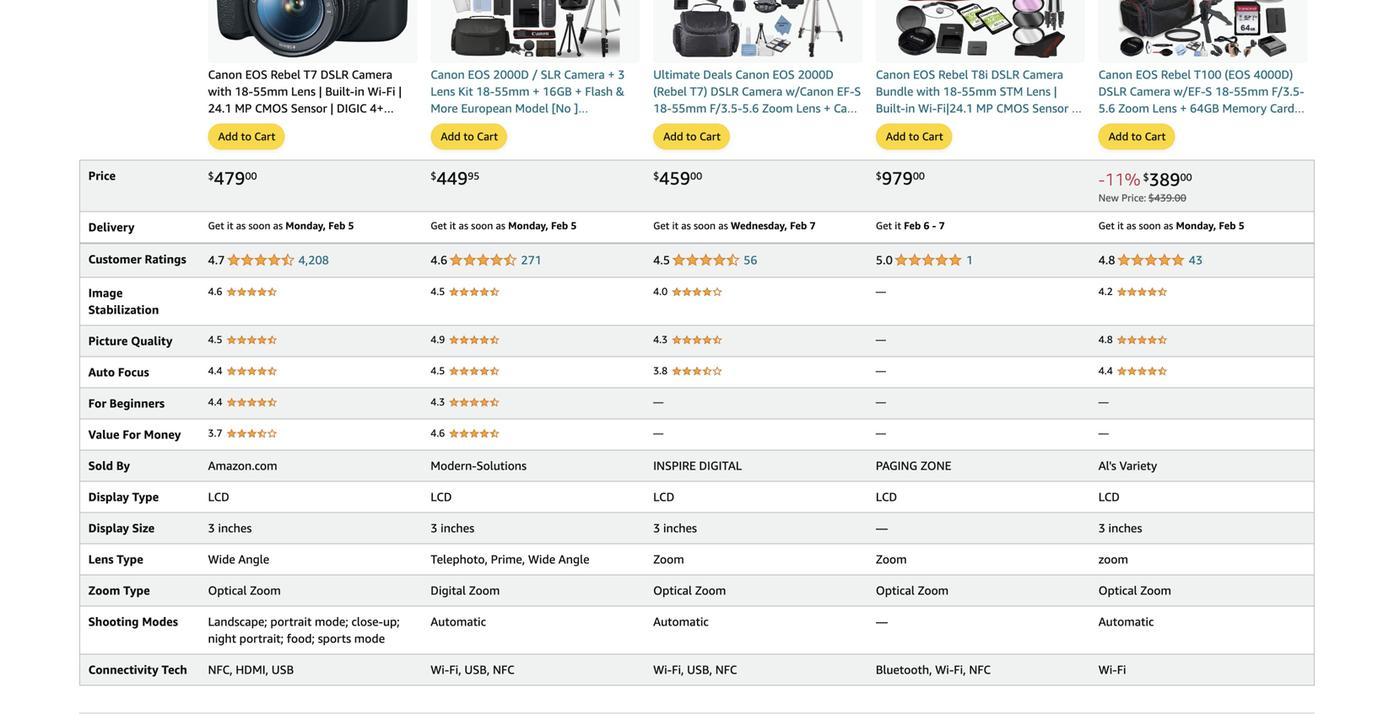 Task type: vqa. For each thing, say whether or not it's contained in the screenshot.


Task type: locate. For each thing, give the bounding box(es) containing it.
64gb down fi|24.1
[[925, 135, 954, 149]]

&
[[616, 85, 625, 98]]

s inside canon eos rebel t100 (eos 4000d) dslr camera w/ef-s 18-55mm f/3.5- 5.6 zoom lens + 64gb memory card, case, hood, grip-pod, filter professional photo bundle (renewed)
[[1206, 85, 1212, 98]]

with inside canon eos rebel t8i dslr camera bundle with 18-55mm stm lens | built-in wi-fi|24.1 mp cmos sensor | |digic 8 image processor and full hd videos + 64gb memory(17pcs)
[[917, 85, 940, 98]]

food;
[[287, 632, 315, 646]]

1 s from the left
[[854, 85, 861, 98]]

display up the lens type at the bottom left
[[88, 522, 129, 536]]

as
[[236, 220, 246, 232], [273, 220, 283, 232], [459, 220, 468, 232], [496, 220, 506, 232], [681, 220, 691, 232], [719, 220, 728, 232], [1127, 220, 1136, 232], [1164, 220, 1174, 232]]

1 cmos from the left
[[255, 101, 288, 115]]

$
[[208, 170, 214, 182], [431, 170, 437, 182], [653, 170, 659, 182], [876, 170, 882, 182], [1143, 171, 1149, 183]]

2 horizontal spatial monday,
[[1176, 220, 1217, 232]]

(renewed) down 32gb
[[653, 135, 710, 149]]

7 right 6
[[939, 220, 945, 232]]

7 right wednesday, at the right top
[[810, 220, 816, 232]]

with up fi|24.1
[[917, 85, 940, 98]]

display size
[[88, 522, 155, 536]]

kit
[[458, 85, 473, 98], [531, 118, 545, 132], [842, 118, 857, 132]]

$ inside $ 979 00
[[876, 170, 882, 182]]

2 display from the top
[[88, 522, 129, 536]]

videos
[[364, 118, 400, 132], [876, 135, 912, 149]]

add to cart
[[218, 130, 275, 143], [441, 130, 498, 143], [664, 130, 721, 143], [886, 130, 943, 143], [1109, 130, 1166, 143]]

sensor up memory(17pcs)
[[1033, 101, 1069, 115]]

3 inches up "wide angle" on the bottom left
[[208, 522, 252, 536]]

memory inside ultimate deals canon eos 2000d (rebel t7) dslr camera w/canon ef-s 18-55mm f/3.5-5.6 zoom lens + case + 32gb memory card + topknotch kit (renewed)
[[696, 118, 740, 132]]

3
[[618, 68, 625, 82], [208, 522, 215, 536], [431, 522, 438, 536], [653, 522, 660, 536], [1099, 522, 1106, 536]]

bundle
[[876, 85, 914, 98], [1203, 135, 1240, 149]]

1 horizontal spatial full
[[1036, 118, 1056, 132]]

2 (renewed) from the left
[[1243, 135, 1300, 149]]

paging zone
[[876, 459, 952, 473]]

2 soon from the left
[[471, 220, 493, 232]]

zoom
[[762, 101, 793, 115], [1119, 101, 1150, 115], [653, 553, 684, 567], [876, 553, 907, 567], [250, 584, 281, 598], [469, 584, 500, 598], [695, 584, 726, 598], [918, 584, 949, 598], [1141, 584, 1172, 598]]

$ for 479
[[208, 170, 214, 182]]

dslr down deals
[[711, 85, 739, 98]]

mode
[[354, 632, 385, 646]]

mp inside canon eos rebel t8i dslr camera bundle with 18-55mm stm lens | built-in wi-fi|24.1 mp cmos sensor | |digic 8 image processor and full hd videos + 64gb memory(17pcs)
[[976, 101, 993, 115]]

0 vertical spatial zoom
[[1099, 553, 1129, 567]]

0 vertical spatial in
[[355, 85, 365, 98]]

5.6 up 'card'
[[742, 101, 759, 115]]

55mm inside ultimate deals canon eos 2000d (rebel t7) dslr camera w/canon ef-s 18-55mm f/3.5-5.6 zoom lens + case + 32gb memory card + topknotch kit (renewed)
[[672, 101, 707, 115]]

5
[[348, 220, 354, 232], [571, 220, 577, 232], [1239, 220, 1245, 232]]

1 fi, from the left
[[449, 664, 461, 677]]

add for fifth add to cart submit from the right
[[218, 130, 238, 143]]

full up memory(17pcs)
[[1036, 118, 1056, 132]]

55mm up model
[[495, 85, 530, 98]]

videos for 4+
[[364, 118, 400, 132]]

mp inside canon eos rebel t7 dslr camera with 18-55mm lens | built-in wi-fi | 24.1 mp cmos sensor | digic 4+ image processor and full hd videos
[[235, 101, 252, 115]]

canon for canon eos rebel t100 (eos 4000d) dslr camera w/ef-s 18-55mm f/3.5- 5.6 zoom lens + 64gb memory card, case, hood, grip-pod, filter professional photo bundle (renewed)
[[1099, 68, 1133, 82]]

cart up $ 479 00
[[254, 130, 275, 143]]

monday, up the 43
[[1176, 220, 1217, 232]]

1 vertical spatial f/3.5-
[[710, 101, 742, 115]]

4 canon from the left
[[876, 68, 910, 82]]

display
[[88, 490, 129, 504], [88, 522, 129, 536]]

type for lens type
[[117, 553, 143, 567]]

full inside canon eos rebel t8i dslr camera bundle with 18-55mm stm lens | built-in wi-fi|24.1 mp cmos sensor | |digic 8 image processor and full hd videos + 64gb memory(17pcs)
[[1036, 118, 1056, 132]]

55mm down 'canon eos rebel t7 dslr camera with 18-55mm lens | built-in wi-fi | 24.1 mp cmos sensor | digic 4+ image processor and full hd videos'
[[253, 85, 288, 98]]

1 5.6 from the left
[[742, 101, 759, 115]]

topknotch
[[781, 118, 839, 132]]

canon
[[208, 68, 242, 82], [431, 68, 465, 82], [736, 68, 770, 82], [876, 68, 910, 82], [1099, 68, 1133, 82]]

eos up w/canon on the top
[[773, 68, 795, 82]]

55mm down t7)
[[672, 101, 707, 115]]

get down new
[[1099, 220, 1115, 232]]

mp right fi|24.1
[[976, 101, 993, 115]]

bundle down filter
[[1203, 135, 1240, 149]]

55mm inside canon eos rebel t7 dslr camera with 18-55mm lens | built-in wi-fi | 24.1 mp cmos sensor | digic 4+ image processor and full hd videos
[[253, 85, 288, 98]]

00 for 459
[[691, 170, 702, 182]]

add to cart submit down 24.1
[[209, 125, 284, 149]]

0 horizontal spatial kit
[[458, 85, 473, 98]]

0 horizontal spatial with
[[208, 85, 232, 98]]

1 horizontal spatial 64gb
[[1190, 101, 1220, 115]]

0 horizontal spatial image
[[88, 286, 123, 300]]

3.8
[[653, 365, 668, 377]]

optical
[[208, 584, 247, 598], [653, 584, 692, 598], [876, 584, 915, 598], [1099, 584, 1137, 598]]

0 horizontal spatial 2000d
[[493, 68, 529, 82]]

1 horizontal spatial (renewed)
[[1243, 135, 1300, 149]]

1 5 from the left
[[348, 220, 354, 232]]

1 horizontal spatial automatic
[[653, 615, 709, 629]]

0 horizontal spatial sensor
[[291, 101, 327, 115]]

w/canon
[[786, 85, 834, 98]]

1 horizontal spatial 7
[[939, 220, 945, 232]]

processor inside canon eos rebel t8i dslr camera bundle with 18-55mm stm lens | built-in wi-fi|24.1 mp cmos sensor | |digic 8 image processor and full hd videos + 64gb memory(17pcs)
[[959, 118, 1010, 132]]

1 horizontal spatial image
[[208, 118, 241, 132]]

0 horizontal spatial wide
[[208, 553, 235, 567]]

european
[[461, 101, 512, 115]]

eos inside canon eos rebel t8i dslr camera bundle with 18-55mm stm lens | built-in wi-fi|24.1 mp cmos sensor | |digic 8 image processor and full hd videos + 64gb memory(17pcs)
[[913, 68, 936, 82]]

18- inside canon eos rebel t100 (eos 4000d) dslr camera w/ef-s 18-55mm f/3.5- 5.6 zoom lens + 64gb memory card, case, hood, grip-pod, filter professional photo bundle (renewed)
[[1216, 85, 1234, 98]]

dslr up case,
[[1099, 85, 1127, 98]]

camera up hood,
[[1130, 85, 1171, 98]]

$ inside $ 459 00
[[653, 170, 659, 182]]

1 horizontal spatial f/3.5-
[[1272, 85, 1305, 98]]

2 horizontal spatial rebel
[[1161, 68, 1191, 82]]

1 vertical spatial videos
[[876, 135, 912, 149]]

built- inside canon eos rebel t7 dslr camera with 18-55mm lens | built-in wi-fi | 24.1 mp cmos sensor | digic 4+ image processor and full hd videos
[[325, 85, 355, 98]]

(renewed),
[[431, 118, 490, 132]]

filter
[[1219, 118, 1247, 132]]

kit inside ultimate deals canon eos 2000d (rebel t7) dslr camera w/canon ef-s 18-55mm f/3.5-5.6 zoom lens + case + 32gb memory card + topknotch kit (renewed)
[[842, 118, 857, 132]]

3 up telephoto,
[[431, 522, 438, 536]]

1 vertical spatial 64gb
[[925, 135, 954, 149]]

monday, up the 4,208
[[286, 220, 326, 232]]

5 add from the left
[[1109, 130, 1129, 143]]

ef-
[[837, 85, 854, 98]]

0 horizontal spatial f/3.5-
[[710, 101, 742, 115]]

zoom
[[1099, 553, 1129, 567], [88, 584, 120, 598]]

f/3.5- inside canon eos rebel t100 (eos 4000d) dslr camera w/ef-s 18-55mm f/3.5- 5.6 zoom lens + 64gb memory card, case, hood, grip-pod, filter professional photo bundle (renewed)
[[1272, 85, 1305, 98]]

Add to Cart submit
[[209, 125, 284, 149], [432, 125, 507, 149], [654, 125, 729, 149], [877, 125, 952, 149], [1100, 125, 1175, 149]]

camera inside canon eos rebel t7 dslr camera with 18-55mm lens | built-in wi-fi | 24.1 mp cmos sensor | digic 4+ image processor and full hd videos
[[352, 68, 393, 82]]

usb,
[[465, 664, 490, 677], [687, 664, 712, 677]]

canon inside canon eos 2000d / slr camera + 3 lens kit 18-55mm + 16gb + flash & more european model [no ] (renewed), 128gb kit
[[431, 68, 465, 82]]

3 inches down inspire
[[653, 522, 697, 536]]

0 horizontal spatial in
[[355, 85, 365, 98]]

canon up 24.1
[[208, 68, 242, 82]]

4 it from the left
[[895, 220, 901, 232]]

1 horizontal spatial rebel
[[939, 68, 969, 82]]

hd inside canon eos rebel t8i dslr camera bundle with 18-55mm stm lens | built-in wi-fi|24.1 mp cmos sensor | |digic 8 image processor and full hd videos + 64gb memory(17pcs)
[[1059, 118, 1076, 132]]

0 horizontal spatial fi
[[386, 85, 396, 98]]

zoom for zoom
[[1099, 553, 1129, 567]]

mp for fi|24.1
[[976, 101, 993, 115]]

0 horizontal spatial full
[[322, 118, 342, 132]]

2 add from the left
[[441, 130, 461, 143]]

0 vertical spatial videos
[[364, 118, 400, 132]]

1 horizontal spatial monday,
[[508, 220, 549, 232]]

$ 479 00
[[208, 168, 257, 189]]

2 3 inches from the left
[[431, 522, 474, 536]]

digital zoom
[[431, 584, 500, 598]]

0 horizontal spatial nfc
[[493, 664, 515, 677]]

1 vertical spatial built-
[[876, 101, 905, 115]]

videos inside canon eos rebel t7 dslr camera with 18-55mm lens | built-in wi-fi | 24.1 mp cmos sensor | digic 4+ image processor and full hd videos
[[364, 118, 400, 132]]

1 horizontal spatial 2000d
[[798, 68, 834, 82]]

camera inside canon eos rebel t8i dslr camera bundle with 18-55mm stm lens | built-in wi-fi|24.1 mp cmos sensor | |digic 8 image processor and full hd videos + 64gb memory(17pcs)
[[1023, 68, 1064, 82]]

56
[[744, 253, 758, 267]]

videos inside canon eos rebel t8i dslr camera bundle with 18-55mm stm lens | built-in wi-fi|24.1 mp cmos sensor | |digic 8 image processor and full hd videos + 64gb memory(17pcs)
[[876, 135, 912, 149]]

full inside canon eos rebel t7 dslr camera with 18-55mm lens | built-in wi-fi | 24.1 mp cmos sensor | digic 4+ image processor and full hd videos
[[322, 118, 342, 132]]

rebel left t7
[[271, 68, 301, 82]]

sensor
[[291, 101, 327, 115], [1033, 101, 1069, 115]]

5 cart from the left
[[1145, 130, 1166, 143]]

camera up 4+
[[352, 68, 393, 82]]

5 canon from the left
[[1099, 68, 1133, 82]]

kit up european
[[458, 85, 473, 98]]

add for 1st add to cart submit from right
[[1109, 130, 1129, 143]]

2 angle from the left
[[559, 553, 590, 567]]

1 with from the left
[[208, 85, 232, 98]]

type for display type
[[132, 490, 159, 504]]

3 inches up telephoto,
[[431, 522, 474, 536]]

1 as from the left
[[236, 220, 246, 232]]

add to cart up -11% $ 389 00
[[1109, 130, 1166, 143]]

2 horizontal spatial 5
[[1239, 220, 1245, 232]]

0 horizontal spatial zoom
[[88, 584, 120, 598]]

$ for 979
[[876, 170, 882, 182]]

5 eos from the left
[[1136, 68, 1158, 82]]

camera inside canon eos 2000d / slr camera + 3 lens kit 18-55mm + 16gb + flash & more european model [no ] (renewed), 128gb kit
[[564, 68, 605, 82]]

1 mp from the left
[[235, 101, 252, 115]]

3 3 inches from the left
[[653, 522, 697, 536]]

1 horizontal spatial in
[[905, 101, 915, 115]]

1 vertical spatial type
[[117, 553, 143, 567]]

in up digic
[[355, 85, 365, 98]]

by
[[116, 459, 130, 473]]

3 inches down al's variety
[[1099, 522, 1142, 536]]

rebel inside canon eos rebel t100 (eos 4000d) dslr camera w/ef-s 18-55mm f/3.5- 5.6 zoom lens + 64gb memory card, case, hood, grip-pod, filter professional photo bundle (renewed)
[[1161, 68, 1191, 82]]

4.8 down 4.2
[[1099, 334, 1113, 346]]

sensor for built-
[[291, 101, 327, 115]]

1 horizontal spatial wi-fi, usb, nfc
[[653, 664, 737, 677]]

add to cart submit up $ 979 00
[[877, 125, 952, 149]]

0 vertical spatial fi
[[386, 85, 396, 98]]

zoom for zoom type
[[88, 584, 120, 598]]

3 add to cart submit from the left
[[654, 125, 729, 149]]

processor up $ 479 00
[[244, 118, 296, 132]]

0 horizontal spatial 7
[[810, 220, 816, 232]]

1 horizontal spatial 4.3
[[653, 334, 668, 346]]

$ inside $ 449 95
[[431, 170, 437, 182]]

digic
[[337, 101, 367, 115]]

sensor inside canon eos rebel t8i dslr camera bundle with 18-55mm stm lens | built-in wi-fi|24.1 mp cmos sensor | |digic 8 image processor and full hd videos + 64gb memory(17pcs)
[[1033, 101, 1069, 115]]

1 horizontal spatial zoom
[[1099, 553, 1129, 567]]

1 horizontal spatial with
[[917, 85, 940, 98]]

memory
[[1223, 101, 1267, 115], [696, 118, 740, 132]]

1 horizontal spatial s
[[1206, 85, 1212, 98]]

with inside canon eos rebel t7 dslr camera with 18-55mm lens | built-in wi-fi | 24.1 mp cmos sensor | digic 4+ image processor and full hd videos
[[208, 85, 232, 98]]

1 horizontal spatial get it as soon as monday, feb 5
[[431, 220, 577, 232]]

camera up flash
[[564, 68, 605, 82]]

canon eos rebel t7 dslr camera with 18-55mm lens | built-in wi-fi | 24.1 mp cmos sensor | digic 4+ image processor and full hd videos image
[[212, 0, 414, 63]]

55mm
[[253, 85, 288, 98], [495, 85, 530, 98], [962, 85, 997, 98], [1234, 85, 1269, 98], [672, 101, 707, 115]]

sensor inside canon eos rebel t7 dslr camera with 18-55mm lens | built-in wi-fi | 24.1 mp cmos sensor | digic 4+ image processor and full hd videos
[[291, 101, 327, 115]]

it down 459
[[672, 220, 679, 232]]

18- inside canon eos rebel t7 dslr camera with 18-55mm lens | built-in wi-fi | 24.1 mp cmos sensor | digic 4+ image processor and full hd videos
[[235, 85, 253, 98]]

1 horizontal spatial mp
[[976, 101, 993, 115]]

3 nfc from the left
[[969, 664, 991, 677]]

$ for 459
[[653, 170, 659, 182]]

55mm inside canon eos rebel t8i dslr camera bundle with 18-55mm stm lens | built-in wi-fi|24.1 mp cmos sensor | |digic 8 image processor and full hd videos + 64gb memory(17pcs)
[[962, 85, 997, 98]]

0 vertical spatial bundle
[[876, 85, 914, 98]]

1 horizontal spatial sensor
[[1033, 101, 1069, 115]]

it down 449
[[450, 220, 456, 232]]

value
[[88, 428, 120, 442]]

canon inside canon eos rebel t7 dslr camera with 18-55mm lens | built-in wi-fi | 24.1 mp cmos sensor | digic 4+ image processor and full hd videos
[[208, 68, 242, 82]]

1 horizontal spatial kit
[[531, 118, 545, 132]]

image for 24.1
[[208, 118, 241, 132]]

cmos inside canon eos rebel t8i dslr camera bundle with 18-55mm stm lens | built-in wi-fi|24.1 mp cmos sensor | |digic 8 image processor and full hd videos + 64gb memory(17pcs)
[[997, 101, 1029, 115]]

modern-solutions
[[431, 459, 527, 473]]

to
[[241, 130, 252, 143], [464, 130, 474, 143], [686, 130, 697, 143], [909, 130, 920, 143], [1132, 130, 1142, 143]]

camera up stm
[[1023, 68, 1064, 82]]

image right 8
[[923, 118, 956, 132]]

2 get it as soon as monday, feb 5 from the left
[[431, 220, 577, 232]]

1 optical zoom from the left
[[208, 584, 281, 598]]

built-
[[325, 85, 355, 98], [876, 101, 905, 115]]

2 horizontal spatial automatic
[[1099, 615, 1154, 629]]

6
[[924, 220, 930, 232]]

hd inside canon eos rebel t7 dslr camera with 18-55mm lens | built-in wi-fi | 24.1 mp cmos sensor | digic 4+ image processor and full hd videos
[[345, 118, 361, 132]]

4.5 up '4.9' at the top left of the page
[[431, 286, 445, 298]]

0 vertical spatial 4.6
[[431, 253, 448, 267]]

canon eos 2000d / slr camera + 3 lens kit 18-55mm + 16gb + flash & more european model [no ] (renewed), 128gb kit link
[[431, 66, 640, 132]]

eos for canon eos rebel t7 dslr camera with 18-55mm lens | built-in wi-fi | 24.1 mp cmos sensor | digic 4+ image processor and full hd videos
[[245, 68, 268, 82]]

lens
[[291, 85, 316, 98], [431, 85, 455, 98], [1026, 85, 1051, 98], [796, 101, 821, 115], [1153, 101, 1177, 115]]

4 add to cart from the left
[[886, 130, 943, 143]]

1 horizontal spatial 5
[[571, 220, 577, 232]]

display for display size
[[88, 522, 129, 536]]

5 get from the left
[[1099, 220, 1115, 232]]

al's
[[1099, 459, 1117, 473]]

1 horizontal spatial fi,
[[672, 664, 684, 677]]

canon inside ultimate deals canon eos 2000d (rebel t7) dslr camera w/canon ef-s 18-55mm f/3.5-5.6 zoom lens + case + 32gb memory card + topknotch kit (renewed)
[[736, 68, 770, 82]]

to up $ 479 00
[[241, 130, 252, 143]]

zoom inside ultimate deals canon eos 2000d (rebel t7) dslr camera w/canon ef-s 18-55mm f/3.5-5.6 zoom lens + case + 32gb memory card + topknotch kit (renewed)
[[762, 101, 793, 115]]

2 5.6 from the left
[[1099, 101, 1116, 115]]

add for 2nd add to cart submit
[[441, 130, 461, 143]]

0 vertical spatial f/3.5-
[[1272, 85, 1305, 98]]

0 horizontal spatial memory
[[696, 118, 740, 132]]

1 rebel from the left
[[271, 68, 301, 82]]

0 horizontal spatial (renewed)
[[653, 135, 710, 149]]

lens inside canon eos rebel t100 (eos 4000d) dslr camera w/ef-s 18-55mm f/3.5- 5.6 zoom lens + 64gb memory card, case, hood, grip-pod, filter professional photo bundle (renewed)
[[1153, 101, 1177, 115]]

2 horizontal spatial image
[[923, 118, 956, 132]]

2 horizontal spatial fi,
[[954, 664, 966, 677]]

0 vertical spatial built-
[[325, 85, 355, 98]]

64gb
[[1190, 101, 1220, 115], [925, 135, 954, 149]]

lens right stm
[[1026, 85, 1051, 98]]

f/3.5- up card,
[[1272, 85, 1305, 98]]

1 vertical spatial fi
[[1117, 664, 1127, 677]]

eos for canon eos 2000d / slr camera + 3 lens kit 18-55mm + 16gb + flash & more european model [no ] (renewed), 128gb kit
[[468, 68, 490, 82]]

2 as from the left
[[273, 220, 283, 232]]

-
[[1099, 169, 1105, 190], [932, 220, 936, 232]]

feb
[[329, 220, 346, 232], [551, 220, 568, 232], [790, 220, 807, 232], [904, 220, 921, 232], [1219, 220, 1236, 232]]

2 cmos from the left
[[997, 101, 1029, 115]]

display down sold by at bottom left
[[88, 490, 129, 504]]

it
[[227, 220, 233, 232], [450, 220, 456, 232], [672, 220, 679, 232], [895, 220, 901, 232], [1118, 220, 1124, 232]]

delivery
[[88, 220, 135, 234]]

full for lens
[[1036, 118, 1056, 132]]

processor inside canon eos rebel t7 dslr camera with 18-55mm lens | built-in wi-fi | 24.1 mp cmos sensor | digic 4+ image processor and full hd videos
[[244, 118, 296, 132]]

s down t100
[[1206, 85, 1212, 98]]

(eos
[[1225, 68, 1251, 82]]

0 vertical spatial -
[[1099, 169, 1105, 190]]

1 eos from the left
[[245, 68, 268, 82]]

hd
[[345, 118, 361, 132], [1059, 118, 1076, 132]]

979
[[882, 168, 913, 189]]

wide right prime,
[[528, 553, 556, 567]]

close-
[[352, 615, 383, 629]]

1 sensor from the left
[[291, 101, 327, 115]]

zoom type
[[88, 584, 150, 598]]

$ inside $ 479 00
[[208, 170, 214, 182]]

image inside image stabilization
[[88, 286, 123, 300]]

5 add to cart from the left
[[1109, 130, 1166, 143]]

2 optical zoom from the left
[[653, 584, 726, 598]]

with up 24.1
[[208, 85, 232, 98]]

1 horizontal spatial bundle
[[1203, 135, 1240, 149]]

ultimate deals canon eos 2000d (rebel t7) dslr camera w/canon ef-s 18-55mm f/3.5-5.6 zoom lens + case + 32gb memory card + topknotch kit (renewed) image
[[668, 0, 848, 63]]

3 monday, from the left
[[1176, 220, 1217, 232]]

in up 8
[[905, 101, 915, 115]]

cart left "photo"
[[1145, 130, 1166, 143]]

0 horizontal spatial 5.6
[[742, 101, 759, 115]]

eos inside canon eos rebel t7 dslr camera with 18-55mm lens | built-in wi-fi | 24.1 mp cmos sensor | digic 4+ image processor and full hd videos
[[245, 68, 268, 82]]

2000d up w/canon on the top
[[798, 68, 834, 82]]

add to cart for fifth add to cart submit from the right
[[218, 130, 275, 143]]

customer
[[88, 252, 142, 266]]

canon eos rebel t8i dslr camera bundle with 18-55mm stm lens | built-in wi-fi|24.1 mp cmos sensor | |digic 8 image processor and full hd videos + 64gb memory(17pcs) link
[[876, 66, 1085, 149]]

cmos inside canon eos rebel t7 dslr camera with 18-55mm lens | built-in wi-fi | 24.1 mp cmos sensor | digic 4+ image processor and full hd videos
[[255, 101, 288, 115]]

add left hood,
[[1109, 130, 1129, 143]]

rebel for w/ef-
[[1161, 68, 1191, 82]]

1 nfc from the left
[[493, 664, 515, 677]]

get it as soon as monday, feb 5 up the 4,208
[[208, 220, 354, 232]]

0 horizontal spatial wi-fi, usb, nfc
[[431, 664, 515, 677]]

55mm down t8i
[[962, 85, 997, 98]]

389
[[1149, 169, 1181, 190]]

in inside canon eos rebel t7 dslr camera with 18-55mm lens | built-in wi-fi | 24.1 mp cmos sensor | digic 4+ image processor and full hd videos
[[355, 85, 365, 98]]

and for stm
[[1013, 118, 1033, 132]]

64gb inside canon eos rebel t100 (eos 4000d) dslr camera w/ef-s 18-55mm f/3.5- 5.6 zoom lens + 64gb memory card, case, hood, grip-pod, filter professional photo bundle (renewed)
[[1190, 101, 1220, 115]]

|digic
[[876, 118, 909, 132]]

(renewed)
[[653, 135, 710, 149], [1243, 135, 1300, 149]]

inches
[[218, 522, 252, 536], [441, 522, 474, 536], [663, 522, 697, 536], [1109, 522, 1142, 536]]

1 it from the left
[[227, 220, 233, 232]]

wi-
[[368, 85, 386, 98], [919, 101, 937, 115], [431, 664, 449, 677], [653, 664, 672, 677], [935, 664, 954, 677], [1099, 664, 1117, 677]]

128gb
[[493, 118, 528, 132]]

4.5 down '4.9' at the top left of the page
[[431, 365, 445, 377]]

64gb inside canon eos rebel t8i dslr camera bundle with 18-55mm stm lens | built-in wi-fi|24.1 mp cmos sensor | |digic 8 image processor and full hd videos + 64gb memory(17pcs)
[[925, 135, 954, 149]]

memory up filter
[[1223, 101, 1267, 115]]

2 vertical spatial type
[[123, 584, 150, 598]]

eos inside canon eos 2000d / slr camera + 3 lens kit 18-55mm + 16gb + flash & more european model [no ] (renewed), 128gb kit
[[468, 68, 490, 82]]

4 add from the left
[[886, 130, 906, 143]]

1 vertical spatial 4.3
[[431, 396, 445, 408]]

0 horizontal spatial and
[[299, 118, 319, 132]]

1 wi-fi, usb, nfc from the left
[[431, 664, 515, 677]]

4.6 up modern- in the bottom left of the page
[[431, 428, 445, 439]]

0 vertical spatial memory
[[1223, 101, 1267, 115]]

and up memory(17pcs)
[[1013, 118, 1033, 132]]

3 add from the left
[[664, 130, 683, 143]]

0 horizontal spatial rebel
[[271, 68, 301, 82]]

image inside canon eos rebel t8i dslr camera bundle with 18-55mm stm lens | built-in wi-fi|24.1 mp cmos sensor | |digic 8 image processor and full hd videos + 64gb memory(17pcs)
[[923, 118, 956, 132]]

0 horizontal spatial mp
[[235, 101, 252, 115]]

18- inside canon eos rebel t8i dslr camera bundle with 18-55mm stm lens | built-in wi-fi|24.1 mp cmos sensor | |digic 8 image processor and full hd videos + 64gb memory(17pcs)
[[943, 85, 962, 98]]

0 horizontal spatial built-
[[325, 85, 355, 98]]

0 horizontal spatial s
[[854, 85, 861, 98]]

1 horizontal spatial hd
[[1059, 118, 1076, 132]]

3 get from the left
[[653, 220, 670, 232]]

00 inside $ 979 00
[[913, 170, 925, 182]]

0 horizontal spatial fi,
[[449, 664, 461, 677]]

$ for 449
[[431, 170, 437, 182]]

+ left case
[[824, 101, 831, 115]]

1 vertical spatial bundle
[[1203, 135, 1240, 149]]

1 and from the left
[[299, 118, 319, 132]]

s up case
[[854, 85, 861, 98]]

1 processor from the left
[[244, 118, 296, 132]]

0 horizontal spatial automatic
[[431, 615, 486, 629]]

2 s from the left
[[1206, 85, 1212, 98]]

0 horizontal spatial processor
[[244, 118, 296, 132]]

canon eos rebel t100 (eos 4000d) dslr camera w/ef-s 18-55mm f/3.5- 5.6 zoom lens + 64gb memory card, case, hood, grip-pod, filter professional photo bundle (renewed)
[[1099, 68, 1305, 149]]

0 horizontal spatial bundle
[[876, 85, 914, 98]]

1 full from the left
[[322, 118, 342, 132]]

0 horizontal spatial -
[[932, 220, 936, 232]]

for
[[88, 397, 106, 411]]

0 horizontal spatial 64gb
[[925, 135, 954, 149]]

type right lens
[[117, 553, 143, 567]]

2 and from the left
[[1013, 118, 1033, 132]]

grip-
[[1165, 118, 1192, 132]]

1 display from the top
[[88, 490, 129, 504]]

1 vertical spatial display
[[88, 522, 129, 536]]

2 horizontal spatial nfc
[[969, 664, 991, 677]]

get down 449
[[431, 220, 447, 232]]

camera up 'card'
[[742, 85, 783, 98]]

bundle up |digic
[[876, 85, 914, 98]]

0 vertical spatial display
[[88, 490, 129, 504]]

memory inside canon eos rebel t100 (eos 4000d) dslr camera w/ef-s 18-55mm f/3.5- 5.6 zoom lens + 64gb memory card, case, hood, grip-pod, filter professional photo bundle (renewed)
[[1223, 101, 1267, 115]]

0 vertical spatial 4.3
[[653, 334, 668, 346]]

2000d left /
[[493, 68, 529, 82]]

telephoto,
[[431, 553, 488, 567]]

1 horizontal spatial usb,
[[687, 664, 712, 677]]

(renewed) down card,
[[1243, 135, 1300, 149]]

4.3 up 3.8
[[653, 334, 668, 346]]

it down new
[[1118, 220, 1124, 232]]

get up 4.7
[[208, 220, 224, 232]]

2 eos from the left
[[468, 68, 490, 82]]

add to cart submit up $ 459 00
[[654, 125, 729, 149]]

2 add to cart from the left
[[441, 130, 498, 143]]

lens down t7
[[291, 85, 316, 98]]

canon inside canon eos rebel t8i dslr camera bundle with 18-55mm stm lens | built-in wi-fi|24.1 mp cmos sensor | |digic 8 image processor and full hd videos + 64gb memory(17pcs)
[[876, 68, 910, 82]]

lens
[[88, 553, 114, 567]]

3 up "wide angle" on the bottom left
[[208, 522, 215, 536]]

3 rebel from the left
[[1161, 68, 1191, 82]]

+ down /
[[533, 85, 540, 98]]

0 vertical spatial type
[[132, 490, 159, 504]]

3 canon from the left
[[736, 68, 770, 82]]

18- inside canon eos 2000d / slr camera + 3 lens kit 18-55mm + 16gb + flash & more european model [no ] (renewed), 128gb kit
[[476, 85, 495, 98]]

1 horizontal spatial -
[[1099, 169, 1105, 190]]

1 horizontal spatial angle
[[559, 553, 590, 567]]

canon eos 2000d / slr camera + 3 lens kit 18-55mm + 16gb + flash & more european model [no ] (renewed), 128gb kit image
[[446, 0, 625, 63]]

add to cart down 24.1
[[218, 130, 275, 143]]

rebel inside canon eos rebel t8i dslr camera bundle with 18-55mm stm lens | built-in wi-fi|24.1 mp cmos sensor | |digic 8 image processor and full hd videos + 64gb memory(17pcs)
[[939, 68, 969, 82]]

add to cart submit down european
[[432, 125, 507, 149]]

4.3
[[653, 334, 668, 346], [431, 396, 445, 408]]

1 horizontal spatial memory
[[1223, 101, 1267, 115]]

zoom inside canon eos rebel t100 (eos 4000d) dslr camera w/ef-s 18-55mm f/3.5- 5.6 zoom lens + 64gb memory card, case, hood, grip-pod, filter professional photo bundle (renewed)
[[1119, 101, 1150, 115]]

4 get from the left
[[876, 220, 892, 232]]

full down digic
[[322, 118, 342, 132]]

add to cart for fourth add to cart submit from left
[[886, 130, 943, 143]]

00 inside $ 459 00
[[691, 170, 702, 182]]

display for display type
[[88, 490, 129, 504]]

4.8 up 4.2
[[1099, 253, 1116, 267]]

and inside canon eos rebel t7 dslr camera with 18-55mm lens | built-in wi-fi | 24.1 mp cmos sensor | digic 4+ image processor and full hd videos
[[299, 118, 319, 132]]

00 inside $ 479 00
[[245, 170, 257, 182]]

image inside canon eos rebel t7 dslr camera with 18-55mm lens | built-in wi-fi | 24.1 mp cmos sensor | digic 4+ image processor and full hd videos
[[208, 118, 241, 132]]

4 eos from the left
[[913, 68, 936, 82]]

cart down european
[[477, 130, 498, 143]]

5.6
[[742, 101, 759, 115], [1099, 101, 1116, 115]]

3 up &
[[618, 68, 625, 82]]

4 3 inches from the left
[[1099, 522, 1142, 536]]

lens inside canon eos rebel t8i dslr camera bundle with 18-55mm stm lens | built-in wi-fi|24.1 mp cmos sensor | |digic 8 image processor and full hd videos + 64gb memory(17pcs)
[[1026, 85, 1051, 98]]

add for fourth add to cart submit from left
[[886, 130, 906, 143]]

add down 24.1
[[218, 130, 238, 143]]

soon down $ 479 00
[[248, 220, 271, 232]]

1 horizontal spatial wide
[[528, 553, 556, 567]]

usb
[[272, 664, 294, 677]]

1
[[966, 253, 973, 267]]

canon inside canon eos rebel t100 (eos 4000d) dslr camera w/ef-s 18-55mm f/3.5- 5.6 zoom lens + 64gb memory card, case, hood, grip-pod, filter professional photo bundle (renewed)
[[1099, 68, 1133, 82]]

inches up telephoto,
[[441, 522, 474, 536]]

1 vertical spatial memory
[[696, 118, 740, 132]]

00
[[245, 170, 257, 182], [691, 170, 702, 182], [913, 170, 925, 182], [1181, 171, 1192, 183]]

1 2000d from the left
[[493, 68, 529, 82]]

1 horizontal spatial processor
[[959, 118, 1010, 132]]

price
[[88, 169, 116, 183]]

2 processor from the left
[[959, 118, 1010, 132]]

s inside ultimate deals canon eos 2000d (rebel t7) dslr camera w/canon ef-s 18-55mm f/3.5-5.6 zoom lens + case + 32gb memory card + topknotch kit (renewed)
[[854, 85, 861, 98]]

1 automatic from the left
[[431, 615, 486, 629]]

8
[[913, 118, 919, 132]]

2 sensor from the left
[[1033, 101, 1069, 115]]

fi|24.1
[[937, 101, 973, 115]]

2 wide from the left
[[528, 553, 556, 567]]

4.5 up 4.0
[[653, 253, 670, 267]]

1 vertical spatial zoom
[[88, 584, 120, 598]]

0 horizontal spatial hd
[[345, 118, 361, 132]]

focus
[[118, 366, 149, 379]]

t7
[[304, 68, 317, 82]]

0 horizontal spatial 5
[[348, 220, 354, 232]]

memory(17pcs)
[[957, 135, 1041, 149]]

dslr inside ultimate deals canon eos 2000d (rebel t7) dslr camera w/canon ef-s 18-55mm f/3.5-5.6 zoom lens + case + 32gb memory card + topknotch kit (renewed)
[[711, 85, 739, 98]]

0 horizontal spatial cmos
[[255, 101, 288, 115]]

lcd down al's
[[1099, 490, 1120, 504]]

2 nfc from the left
[[716, 664, 737, 677]]

0 vertical spatial 64gb
[[1190, 101, 1220, 115]]

bundle inside canon eos rebel t100 (eos 4000d) dslr camera w/ef-s 18-55mm f/3.5- 5.6 zoom lens + 64gb memory card, case, hood, grip-pod, filter professional photo bundle (renewed)
[[1203, 135, 1240, 149]]

soon left wednesday, at the right top
[[694, 220, 716, 232]]

lens up more
[[431, 85, 455, 98]]

and inside canon eos rebel t8i dslr camera bundle with 18-55mm stm lens | built-in wi-fi|24.1 mp cmos sensor | |digic 8 image processor and full hd videos + 64gb memory(17pcs)
[[1013, 118, 1033, 132]]

dslr inside canon eos rebel t7 dslr camera with 18-55mm lens | built-in wi-fi | 24.1 mp cmos sensor | digic 4+ image processor and full hd videos
[[320, 68, 349, 82]]

videos down 4+
[[364, 118, 400, 132]]

eos inside canon eos rebel t100 (eos 4000d) dslr camera w/ef-s 18-55mm f/3.5- 5.6 zoom lens + 64gb memory card, case, hood, grip-pod, filter professional photo bundle (renewed)
[[1136, 68, 1158, 82]]

photo
[[1167, 135, 1200, 149]]

memory left 'card'
[[696, 118, 740, 132]]

canon eos 2000d / slr camera + 3 lens kit 18-55mm + 16gb + flash & more european model [no ] (renewed), 128gb kit
[[431, 68, 625, 132]]

2 horizontal spatial kit
[[842, 118, 857, 132]]

add down more
[[441, 130, 461, 143]]

wi- inside canon eos rebel t8i dslr camera bundle with 18-55mm stm lens | built-in wi-fi|24.1 mp cmos sensor | |digic 8 image processor and full hd videos + 64gb memory(17pcs)
[[919, 101, 937, 115]]

card
[[743, 118, 768, 132]]

1 horizontal spatial 5.6
[[1099, 101, 1116, 115]]

lens type
[[88, 553, 143, 567]]

dslr
[[320, 68, 349, 82], [992, 68, 1020, 82], [711, 85, 739, 98], [1099, 85, 1127, 98]]

videos down |digic
[[876, 135, 912, 149]]

inches down inspire
[[663, 522, 697, 536]]

4 feb from the left
[[904, 220, 921, 232]]

64gb up 'pod,' at right
[[1190, 101, 1220, 115]]

eos inside ultimate deals canon eos 2000d (rebel t7) dslr camera w/canon ef-s 18-55mm f/3.5-5.6 zoom lens + case + 32gb memory card + topknotch kit (renewed)
[[773, 68, 795, 82]]

0 horizontal spatial usb,
[[465, 664, 490, 677]]

1 vertical spatial -
[[932, 220, 936, 232]]

rebel inside canon eos rebel t7 dslr camera with 18-55mm lens | built-in wi-fi | 24.1 mp cmos sensor | digic 4+ image processor and full hd videos
[[271, 68, 301, 82]]

1 horizontal spatial nfc
[[716, 664, 737, 677]]

angle up 'landscape;'
[[238, 553, 269, 567]]

mp right 24.1
[[235, 101, 252, 115]]

get up 5.0
[[876, 220, 892, 232]]

5 add to cart submit from the left
[[1100, 125, 1175, 149]]

canon eos rebel t100 (eos 4000d) dslr camera w/ef-s 18-55mm f/3.5-5.6 zoom lens + 64gb memory card, case, hood, grip-pod, filter professional photo bundle (renewed) image
[[1114, 0, 1293, 63]]

canon for canon eos rebel t8i dslr camera bundle with 18-55mm stm lens | built-in wi-fi|24.1 mp cmos sensor | |digic 8 image processor and full hd videos + 64gb memory(17pcs)
[[876, 68, 910, 82]]



Task type: describe. For each thing, give the bounding box(es) containing it.
bundle inside canon eos rebel t8i dslr camera bundle with 18-55mm stm lens | built-in wi-fi|24.1 mp cmos sensor | |digic 8 image processor and full hd videos + 64gb memory(17pcs)
[[876, 85, 914, 98]]

modes
[[142, 615, 178, 629]]

add to cart for 3rd add to cart submit
[[664, 130, 721, 143]]

4,208
[[298, 253, 329, 267]]

1 add to cart submit from the left
[[209, 125, 284, 149]]

1 7 from the left
[[810, 220, 816, 232]]

portrait
[[270, 615, 312, 629]]

3 inside canon eos 2000d / slr camera + 3 lens kit 18-55mm + 16gb + flash & more european model [no ] (renewed), 128gb kit
[[618, 68, 625, 82]]

full for built-
[[322, 118, 342, 132]]

processor for fi|24.1
[[959, 118, 1010, 132]]

3 lcd from the left
[[653, 490, 675, 504]]

2 inches from the left
[[441, 522, 474, 536]]

3.7
[[208, 428, 222, 439]]

2 add to cart submit from the left
[[432, 125, 507, 149]]

canon eos rebel t8i dslr camera bundle with 18-55mm stm lens | built-in wi-fi|24.1 mp cmos sensor | |digic 8 image processor and full hd videos + 64gb memory(17pcs) image
[[891, 0, 1070, 63]]

model
[[515, 101, 549, 115]]

1 lcd from the left
[[208, 490, 229, 504]]

3 soon from the left
[[694, 220, 716, 232]]

al's variety
[[1099, 459, 1158, 473]]

4.2
[[1099, 286, 1113, 298]]

5 to from the left
[[1132, 130, 1142, 143]]

+ left 32gb
[[653, 118, 660, 132]]

lens inside ultimate deals canon eos 2000d (rebel t7) dslr camera w/canon ef-s 18-55mm f/3.5-5.6 zoom lens + case + 32gb memory card + topknotch kit (renewed)
[[796, 101, 821, 115]]

nfc, hdmi, usb
[[208, 664, 294, 677]]

+ up the ] at the left top
[[575, 85, 582, 98]]

picture
[[88, 334, 128, 348]]

lens inside canon eos rebel t7 dslr camera with 18-55mm lens | built-in wi-fi | 24.1 mp cmos sensor | digic 4+ image processor and full hd videos
[[291, 85, 316, 98]]

picture quality
[[88, 334, 173, 348]]

3 it from the left
[[672, 220, 679, 232]]

3 optical from the left
[[876, 584, 915, 598]]

11%
[[1105, 169, 1141, 190]]

4.7
[[208, 253, 225, 267]]

night
[[208, 632, 236, 646]]

+ right 'card'
[[771, 118, 778, 132]]

f/3.5- inside ultimate deals canon eos 2000d (rebel t7) dslr camera w/canon ef-s 18-55mm f/3.5-5.6 zoom lens + case + 32gb memory card + topknotch kit (renewed)
[[710, 101, 742, 115]]

1 inches from the left
[[218, 522, 252, 536]]

4 to from the left
[[909, 130, 920, 143]]

canon eos rebel t100 (eos 4000d) dslr camera w/ef-s 18-55mm f/3.5- 5.6 zoom lens + 64gb memory card, case, hood, grip-pod, filter professional photo bundle (renewed) link
[[1099, 66, 1308, 149]]

2 wi-fi, usb, nfc from the left
[[653, 664, 737, 677]]

1 vertical spatial 4.6
[[208, 286, 222, 298]]

bluetooth,
[[876, 664, 932, 677]]

1 get it as soon as monday, feb 5 from the left
[[208, 220, 354, 232]]

24.1
[[208, 101, 232, 115]]

1 usb, from the left
[[465, 664, 490, 677]]

3 feb from the left
[[790, 220, 807, 232]]

2 7 from the left
[[939, 220, 945, 232]]

hd for |
[[1059, 118, 1076, 132]]

for
[[123, 428, 141, 442]]

449
[[437, 168, 468, 189]]

95
[[468, 170, 480, 182]]

+ up flash
[[608, 68, 615, 82]]

camera for |
[[1023, 68, 1064, 82]]

2000d inside ultimate deals canon eos 2000d (rebel t7) dslr camera w/canon ef-s 18-55mm f/3.5-5.6 zoom lens + case + 32gb memory card + topknotch kit (renewed)
[[798, 68, 834, 82]]

wi- inside canon eos rebel t7 dslr camera with 18-55mm lens | built-in wi-fi | 24.1 mp cmos sensor | digic 4+ image processor and full hd videos
[[368, 85, 386, 98]]

4 inches from the left
[[1109, 522, 1142, 536]]

hood,
[[1130, 118, 1162, 132]]

5 lcd from the left
[[1099, 490, 1120, 504]]

-11% $ 389 00
[[1099, 169, 1192, 190]]

55mm inside canon eos rebel t100 (eos 4000d) dslr camera w/ef-s 18-55mm f/3.5- 5.6 zoom lens + 64gb memory card, case, hood, grip-pod, filter professional photo bundle (renewed)
[[1234, 85, 1269, 98]]

$ inside -11% $ 389 00
[[1143, 171, 1149, 183]]

canon for canon eos 2000d / slr camera + 3 lens kit 18-55mm + 16gb + flash & more european model [no ] (renewed), 128gb kit
[[431, 68, 465, 82]]

1 4.8 from the top
[[1099, 253, 1116, 267]]

7 as from the left
[[1127, 220, 1136, 232]]

5.6 inside ultimate deals canon eos 2000d (rebel t7) dslr camera w/canon ef-s 18-55mm f/3.5-5.6 zoom lens + case + 32gb memory card + topknotch kit (renewed)
[[742, 101, 759, 115]]

inspire digital
[[653, 459, 742, 473]]

inspire
[[653, 459, 696, 473]]

tech
[[162, 664, 187, 677]]

3 inches from the left
[[663, 522, 697, 536]]

processor for 24.1
[[244, 118, 296, 132]]

display type
[[88, 490, 159, 504]]

beginners
[[109, 397, 165, 411]]

dslr inside canon eos rebel t100 (eos 4000d) dslr camera w/ef-s 18-55mm f/3.5- 5.6 zoom lens + 64gb memory card, case, hood, grip-pod, filter professional photo bundle (renewed)
[[1099, 85, 1127, 98]]

add to cart for 1st add to cart submit from right
[[1109, 130, 1166, 143]]

2 monday, from the left
[[508, 220, 549, 232]]

camera for in
[[352, 68, 393, 82]]

t7)
[[690, 85, 708, 98]]

landscape;
[[208, 615, 267, 629]]

shooting modes
[[88, 615, 178, 629]]

]
[[574, 101, 578, 115]]

18- inside ultimate deals canon eos 2000d (rebel t7) dslr camera w/canon ef-s 18-55mm f/3.5-5.6 zoom lens + case + 32gb memory card + topknotch kit (renewed)
[[653, 101, 672, 115]]

+ inside canon eos rebel t8i dslr camera bundle with 18-55mm stm lens | built-in wi-fi|24.1 mp cmos sensor | |digic 8 image processor and full hd videos + 64gb memory(17pcs)
[[915, 135, 922, 149]]

image stabilization
[[88, 286, 159, 317]]

32gb
[[663, 118, 693, 132]]

camera inside ultimate deals canon eos 2000d (rebel t7) dslr camera w/canon ef-s 18-55mm f/3.5-5.6 zoom lens + case + 32gb memory card + topknotch kit (renewed)
[[742, 85, 783, 98]]

deals
[[703, 68, 732, 82]]

canon eos rebel t7 dslr camera with 18-55mm lens | built-in wi-fi | 24.1 mp cmos sensor | digic 4+ image processor and full hd videos
[[208, 68, 402, 132]]

cmos for lens
[[255, 101, 288, 115]]

eos for canon eos rebel t8i dslr camera bundle with 18-55mm stm lens | built-in wi-fi|24.1 mp cmos sensor | |digic 8 image processor and full hd videos + 64gb memory(17pcs)
[[913, 68, 936, 82]]

271
[[521, 253, 542, 267]]

1 wide from the left
[[208, 553, 235, 567]]

8 as from the left
[[1164, 220, 1174, 232]]

$ 449 95
[[431, 168, 480, 189]]

2 fi, from the left
[[672, 664, 684, 677]]

(rebel
[[653, 85, 687, 98]]

sports
[[318, 632, 351, 646]]

add to cart for 2nd add to cart submit
[[441, 130, 498, 143]]

0 horizontal spatial 4.3
[[431, 396, 445, 408]]

2 automatic from the left
[[653, 615, 709, 629]]

(renewed) inside ultimate deals canon eos 2000d (rebel t7) dslr camera w/canon ef-s 18-55mm f/3.5-5.6 zoom lens + case + 32gb memory card + topknotch kit (renewed)
[[653, 135, 710, 149]]

3 down inspire
[[653, 522, 660, 536]]

digital
[[431, 584, 466, 598]]

+ inside canon eos rebel t100 (eos 4000d) dslr camera w/ef-s 18-55mm f/3.5- 5.6 zoom lens + 64gb memory card, case, hood, grip-pod, filter professional photo bundle (renewed)
[[1180, 101, 1187, 115]]

and for |
[[299, 118, 319, 132]]

professional
[[1099, 135, 1164, 149]]

prime,
[[491, 553, 525, 567]]

4000d)
[[1254, 68, 1293, 82]]

2 to from the left
[[464, 130, 474, 143]]

up;
[[383, 615, 400, 629]]

5 it from the left
[[1118, 220, 1124, 232]]

1 feb from the left
[[329, 220, 346, 232]]

cmos for 55mm
[[997, 101, 1029, 115]]

4.5 right quality
[[208, 334, 222, 346]]

1 optical from the left
[[208, 584, 247, 598]]

get it as soon as wednesday, feb 7
[[653, 220, 816, 232]]

3 to from the left
[[686, 130, 697, 143]]

479
[[214, 168, 245, 189]]

16gb
[[543, 85, 572, 98]]

5 feb from the left
[[1219, 220, 1236, 232]]

1 cart from the left
[[254, 130, 275, 143]]

1 monday, from the left
[[286, 220, 326, 232]]

rebel for 55mm
[[271, 68, 301, 82]]

camera for +
[[564, 68, 605, 82]]

2 optical from the left
[[653, 584, 692, 598]]

modern-
[[431, 459, 477, 473]]

built- inside canon eos rebel t8i dslr camera bundle with 18-55mm stm lens | built-in wi-fi|24.1 mp cmos sensor | |digic 8 image processor and full hd videos + 64gb memory(17pcs)
[[876, 101, 905, 115]]

price:
[[1122, 192, 1147, 204]]

00 for 479
[[245, 170, 257, 182]]

4 soon from the left
[[1139, 220, 1161, 232]]

digital
[[699, 459, 742, 473]]

5.6 inside canon eos rebel t100 (eos 4000d) dslr camera w/ef-s 18-55mm f/3.5- 5.6 zoom lens + 64gb memory card, case, hood, grip-pod, filter professional photo bundle (renewed)
[[1099, 101, 1116, 115]]

2 usb, from the left
[[687, 664, 712, 677]]

videos for 8
[[876, 135, 912, 149]]

00 for 979
[[913, 170, 925, 182]]

new price: $439.00
[[1099, 192, 1187, 204]]

2 cart from the left
[[477, 130, 498, 143]]

$ 979 00
[[876, 168, 925, 189]]

3 automatic from the left
[[1099, 615, 1154, 629]]

solutions
[[477, 459, 527, 473]]

2 get from the left
[[431, 220, 447, 232]]

flash
[[585, 85, 613, 98]]

pod,
[[1192, 118, 1216, 132]]

1 angle from the left
[[238, 553, 269, 567]]

case,
[[1099, 118, 1126, 132]]

card,
[[1270, 101, 1298, 115]]

image for fi|24.1
[[923, 118, 956, 132]]

4 optical from the left
[[1099, 584, 1137, 598]]

1 3 inches from the left
[[208, 522, 252, 536]]

stm
[[1000, 85, 1023, 98]]

1 get from the left
[[208, 220, 224, 232]]

for beginners
[[88, 397, 165, 411]]

2 5 from the left
[[571, 220, 577, 232]]

sold by
[[88, 459, 130, 473]]

sensor for lens
[[1033, 101, 1069, 115]]

1 soon from the left
[[248, 220, 271, 232]]

dslr inside canon eos rebel t8i dslr camera bundle with 18-55mm stm lens | built-in wi-fi|24.1 mp cmos sensor | |digic 8 image processor and full hd videos + 64gb memory(17pcs)
[[992, 68, 1020, 82]]

hd for in
[[345, 118, 361, 132]]

3 fi, from the left
[[954, 664, 966, 677]]

size
[[132, 522, 155, 536]]

4 add to cart submit from the left
[[877, 125, 952, 149]]

4 as from the left
[[496, 220, 506, 232]]

wi-fi
[[1099, 664, 1127, 677]]

3 optical zoom from the left
[[876, 584, 949, 598]]

3 cart from the left
[[700, 130, 721, 143]]

00 inside -11% $ 389 00
[[1181, 171, 1192, 183]]

2 lcd from the left
[[431, 490, 452, 504]]

3 down al's
[[1099, 522, 1106, 536]]

2 4.8 from the top
[[1099, 334, 1113, 346]]

mp for 24.1
[[235, 101, 252, 115]]

telephoto, prime, wide angle
[[431, 553, 590, 567]]

nfc,
[[208, 664, 233, 677]]

6 as from the left
[[719, 220, 728, 232]]

lens inside canon eos 2000d / slr camera + 3 lens kit 18-55mm + 16gb + flash & more european model [no ] (renewed), 128gb kit
[[431, 85, 455, 98]]

ultimate deals canon eos 2000d (rebel t7) dslr camera w/canon ef-s 18-55mm f/3.5-5.6 zoom lens + case + 32gb memory card + topknotch kit (renewed)
[[653, 68, 861, 149]]

type for zoom type
[[123, 584, 150, 598]]

2 it from the left
[[450, 220, 456, 232]]

amazon.com
[[208, 459, 277, 473]]

4.4 for focus
[[208, 365, 222, 377]]

3 get it as soon as monday, feb 5 from the left
[[1099, 220, 1245, 232]]

wednesday,
[[731, 220, 787, 232]]

4 lcd from the left
[[876, 490, 897, 504]]

canon for canon eos rebel t7 dslr camera with 18-55mm lens | built-in wi-fi | 24.1 mp cmos sensor | digic 4+ image processor and full hd videos
[[208, 68, 242, 82]]

2000d inside canon eos 2000d / slr camera + 3 lens kit 18-55mm + 16gb + flash & more european model [no ] (renewed), 128gb kit
[[493, 68, 529, 82]]

rebel for 18-
[[939, 68, 969, 82]]

2 feb from the left
[[551, 220, 568, 232]]

in inside canon eos rebel t8i dslr camera bundle with 18-55mm stm lens | built-in wi-fi|24.1 mp cmos sensor | |digic 8 image processor and full hd videos + 64gb memory(17pcs)
[[905, 101, 915, 115]]

1 to from the left
[[241, 130, 252, 143]]

$ 459 00
[[653, 168, 702, 189]]

eos for canon eos rebel t100 (eos 4000d) dslr camera w/ef-s 18-55mm f/3.5- 5.6 zoom lens + 64gb memory card, case, hood, grip-pod, filter professional photo bundle (renewed)
[[1136, 68, 1158, 82]]

459
[[659, 168, 691, 189]]

camera inside canon eos rebel t100 (eos 4000d) dslr camera w/ef-s 18-55mm f/3.5- 5.6 zoom lens + 64gb memory card, case, hood, grip-pod, filter professional photo bundle (renewed)
[[1130, 85, 1171, 98]]

- inside -11% $ 389 00
[[1099, 169, 1105, 190]]

sold
[[88, 459, 113, 473]]

2 vertical spatial 4.6
[[431, 428, 445, 439]]

case
[[834, 101, 859, 115]]

3 as from the left
[[459, 220, 468, 232]]

value for money
[[88, 428, 181, 442]]

add for 3rd add to cart submit
[[664, 130, 683, 143]]

4 optical zoom from the left
[[1099, 584, 1172, 598]]

3 5 from the left
[[1239, 220, 1245, 232]]

4.4 for beginners
[[208, 396, 222, 408]]

4 cart from the left
[[922, 130, 943, 143]]

shooting
[[88, 615, 139, 629]]

variety
[[1120, 459, 1158, 473]]

wide angle
[[208, 553, 269, 567]]

fi inside canon eos rebel t7 dslr camera with 18-55mm lens | built-in wi-fi | 24.1 mp cmos sensor | digic 4+ image processor and full hd videos
[[386, 85, 396, 98]]

5 as from the left
[[681, 220, 691, 232]]

55mm inside canon eos 2000d / slr camera + 3 lens kit 18-55mm + 16gb + flash & more european model [no ] (renewed), 128gb kit
[[495, 85, 530, 98]]

(renewed) inside canon eos rebel t100 (eos 4000d) dslr camera w/ef-s 18-55mm f/3.5- 5.6 zoom lens + 64gb memory card, case, hood, grip-pod, filter professional photo bundle (renewed)
[[1243, 135, 1300, 149]]



